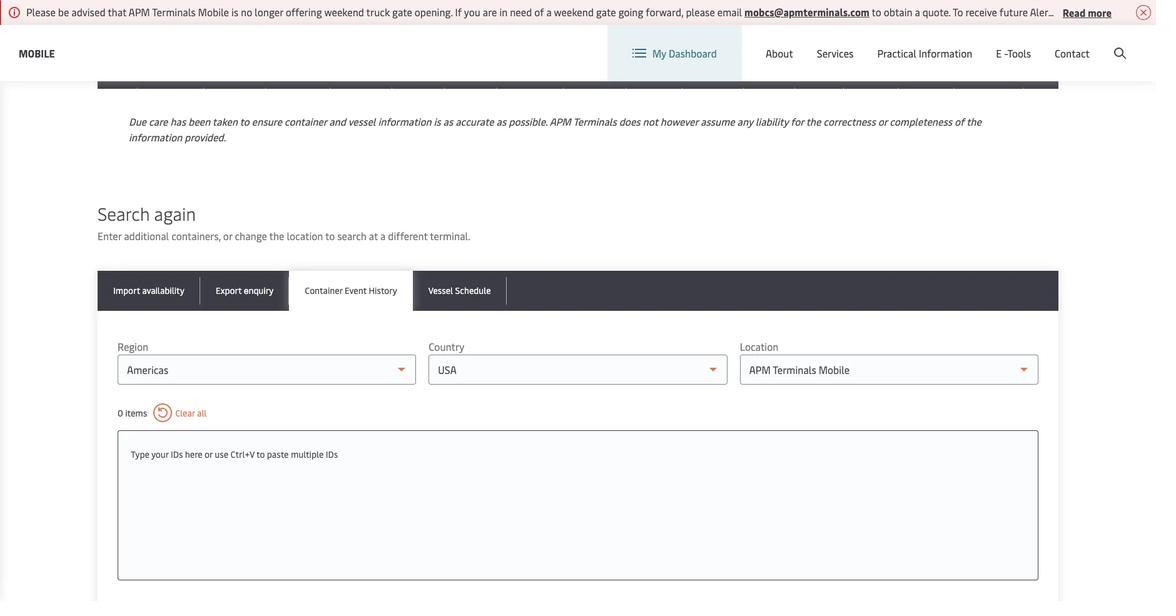 Task type: describe. For each thing, give the bounding box(es) containing it.
0 vertical spatial location
[[836, 36, 875, 50]]

about
[[766, 46, 793, 60]]

terminals inside due care has been taken to ensure container and vessel information is as accurate as possible. apm terminals does not however assume any liability for the correctness or completeness of the information provided.
[[573, 114, 617, 128]]

search
[[98, 201, 150, 225]]

search
[[337, 229, 367, 243]]

1 vertical spatial location
[[740, 340, 779, 353]]

40/gp/96
[[849, 58, 888, 70]]

0 vertical spatial apm
[[129, 5, 150, 19]]

e
[[996, 46, 1002, 60]]

does
[[619, 114, 640, 128]]

or inside 'search again enter additional containers, or change the location to search at a different terminal.'
[[223, 229, 232, 243]]

ensure
[[252, 114, 282, 128]]

assume
[[701, 114, 735, 128]]

are
[[483, 5, 497, 19]]

for
[[791, 114, 804, 128]]

my dashboard button
[[632, 25, 717, 81]]

correctness
[[823, 114, 876, 128]]

care
[[149, 114, 168, 128]]

tab list containing import availability
[[98, 271, 1059, 311]]

to inside 'search again enter additional containers, or change the location to search at a different terminal.'
[[325, 229, 335, 243]]

be
[[58, 5, 69, 19]]

- for out
[[569, 21, 573, 33]]

obtain
[[884, 5, 913, 19]]

read more button
[[1063, 4, 1112, 20]]

global
[[915, 37, 944, 50]]

0
[[118, 407, 123, 419]]

use
[[215, 449, 228, 460]]

paste
[[267, 449, 289, 460]]

1 horizontal spatial the
[[806, 114, 821, 128]]

vessel schedule
[[428, 285, 491, 297]]

if
[[455, 5, 462, 19]]

import availability
[[113, 285, 184, 297]]

10/16/23 for 21:10
[[503, 8, 538, 20]]

practical information button
[[877, 25, 972, 81]]

tjn0232693
[[209, 14, 258, 26]]

need
[[510, 5, 532, 19]]

more
[[1088, 5, 1112, 19]]

10/20/23 40/gp/96
[[800, 52, 888, 70]]

released for released
[[631, 58, 672, 70]]

forward,
[[646, 5, 684, 19]]

practical
[[877, 46, 916, 60]]

terminal.
[[430, 229, 470, 243]]

global menu
[[915, 37, 972, 50]]

going
[[619, 5, 643, 19]]

size / type / height button
[[849, 86, 893, 122]]

possible.
[[509, 114, 548, 128]]

to left obtain
[[872, 5, 881, 19]]

or left the sms,
[[1101, 5, 1111, 19]]

2 horizontal spatial the
[[967, 114, 982, 128]]

10/16/23 for 06:00
[[450, 8, 485, 20]]

released down hold
[[687, 58, 728, 70]]

event
[[345, 285, 367, 297]]

completeness
[[890, 114, 952, 128]]

taken
[[212, 114, 238, 128]]

mobcs@apmterminals.com link
[[745, 5, 870, 19]]

15873.0
[[903, 14, 933, 26]]

availability
[[142, 285, 184, 297]]

contact button
[[1055, 25, 1090, 81]]

0 horizontal spatial is
[[231, 5, 238, 19]]

to left paste
[[257, 449, 265, 460]]

not ready image
[[292, 14, 304, 27]]

or inside due care has been taken to ensure container and vessel information is as accurate as possible. apm terminals does not however assume any liability for the correctness or completeness of the information provided.
[[878, 114, 887, 128]]

different
[[388, 229, 428, 243]]

1 vertical spatial type
[[131, 449, 149, 460]]

liability
[[756, 114, 788, 128]]

2 weekend from the left
[[554, 5, 594, 19]]

1 email from the left
[[717, 5, 742, 19]]

size
[[849, 86, 864, 98]]

change
[[235, 229, 267, 243]]

/ for type
[[866, 86, 870, 98]]

import availability button
[[98, 271, 200, 311]]

containers,
[[172, 229, 221, 243]]

advised
[[71, 5, 105, 19]]

longer
[[255, 5, 283, 19]]

no
[[241, 5, 252, 19]]

type your ids here or use ctrl+v to paste multiple ids
[[131, 449, 338, 460]]

however
[[661, 114, 698, 128]]

practical information
[[877, 46, 972, 60]]

1 as from the left
[[443, 114, 453, 128]]

account
[[1095, 37, 1132, 50]]

services
[[817, 46, 854, 60]]

ctrl+v
[[231, 449, 255, 460]]

the inside 'search again enter additional containers, or change the location to search at a different terminal.'
[[269, 229, 284, 243]]

your
[[151, 449, 169, 460]]

receive
[[966, 5, 997, 19]]

community - out
[[569, 8, 619, 33]]

10/20/23
[[800, 52, 837, 64]]

1 ids from the left
[[171, 449, 183, 460]]

location
[[287, 229, 323, 243]]

additional
[[124, 229, 169, 243]]

export еnquiry button
[[200, 271, 289, 311]]

2 gate from the left
[[596, 5, 616, 19]]

create
[[1064, 37, 1093, 50]]

offering
[[286, 5, 322, 19]]

at
[[369, 229, 378, 243]]

again
[[154, 201, 196, 225]]

items
[[125, 407, 147, 419]]

future
[[1000, 5, 1028, 19]]

export еnquiry
[[216, 285, 274, 297]]

or left the use
[[205, 449, 213, 460]]

yard
[[569, 46, 586, 58]]

06:00
[[450, 21, 474, 33]]

plea
[[1137, 5, 1156, 19]]

close alert image
[[1136, 5, 1151, 20]]



Task type: vqa. For each thing, say whether or not it's contained in the screenshot.
Due care has been taken to ensure container and vessel information is as accurate as possible. APM Terminals does not however assume any liability for the correctness or completeness of the information provided.
yes



Task type: locate. For each thing, give the bounding box(es) containing it.
-
[[569, 21, 573, 33], [1004, 46, 1007, 60]]

terminals right that
[[152, 5, 196, 19]]

33995.0
[[903, 58, 936, 70]]

1 10/16/23 from the left
[[450, 8, 485, 20]]

information
[[378, 114, 431, 128], [129, 130, 182, 144]]

- right e
[[1004, 46, 1007, 60]]

2 as from the left
[[496, 114, 506, 128]]

0 horizontal spatial gate
[[392, 5, 412, 19]]

of right completeness
[[955, 114, 964, 128]]

- inside community - out
[[569, 21, 573, 33]]

of inside due care has been taken to ensure container and vessel information is as accurate as possible. apm terminals does not however assume any liability for the correctness or completeness of the information provided.
[[955, 114, 964, 128]]

truck
[[366, 5, 390, 19]]

global menu button
[[887, 25, 984, 62]]

that
[[108, 5, 126, 19]]

1 horizontal spatial mobile
[[198, 5, 229, 19]]

a right obtain
[[915, 5, 920, 19]]

email right please
[[717, 5, 742, 19]]

0 horizontal spatial ids
[[171, 449, 183, 460]]

1 vertical spatial no
[[1029, 58, 1040, 70]]

None checkbox
[[110, 13, 125, 28], [110, 57, 125, 72], [110, 13, 125, 28], [110, 57, 125, 72]]

as right the "accurate"
[[496, 114, 506, 128]]

is left the "accurate"
[[434, 114, 441, 128]]

is left no
[[231, 5, 238, 19]]

0 vertical spatial information
[[378, 114, 431, 128]]

released down forward,
[[631, 58, 672, 70]]

1 vertical spatial information
[[129, 130, 182, 144]]

0 horizontal spatial email
[[717, 5, 742, 19]]

container
[[305, 285, 343, 297]]

to
[[872, 5, 881, 19], [240, 114, 249, 128], [325, 229, 335, 243], [257, 449, 265, 460]]

is
[[231, 5, 238, 19], [434, 114, 441, 128]]

gate left going
[[596, 5, 616, 19]]

tage
[[397, 21, 418, 33]]

vessel
[[348, 114, 376, 128]]

any
[[737, 114, 753, 128]]

the right the for
[[806, 114, 821, 128]]

to inside due care has been taken to ensure container and vessel information is as accurate as possible. apm terminals does not however assume any liability for the correctness or completeness of the information provided.
[[240, 114, 249, 128]]

hold
[[687, 14, 709, 26]]

1 horizontal spatial cma
[[397, 8, 415, 20]]

10/16/23 06:00
[[450, 8, 485, 33]]

cma for cma
[[335, 14, 353, 26]]

type left "your"
[[131, 449, 149, 460]]

switch location button
[[784, 36, 875, 50]]

a right the "need"
[[546, 5, 552, 19]]

weekend up out
[[554, 5, 594, 19]]

0 horizontal spatial type
[[131, 449, 149, 460]]

to left search
[[325, 229, 335, 243]]

1 horizontal spatial of
[[955, 114, 964, 128]]

grounded
[[569, 58, 608, 70]]

1 horizontal spatial -
[[1004, 46, 1007, 60]]

0 horizontal spatial cma
[[335, 14, 353, 26]]

0 vertical spatial type
[[849, 98, 868, 110]]

cma left truck
[[335, 14, 353, 26]]

weekend
[[324, 5, 364, 19], [554, 5, 594, 19]]

2 horizontal spatial a
[[915, 5, 920, 19]]

еnquiry
[[244, 285, 274, 297]]

gate
[[392, 5, 412, 19], [596, 5, 616, 19]]

1 horizontal spatial gate
[[596, 5, 616, 19]]

please
[[686, 5, 715, 19]]

/
[[1058, 37, 1062, 50], [866, 86, 870, 98], [869, 98, 873, 110]]

2 10/16/23 from the left
[[503, 8, 538, 20]]

the right change on the top left of the page
[[269, 229, 284, 243]]

0 horizontal spatial apm
[[129, 5, 150, 19]]

1 vertical spatial of
[[955, 114, 964, 128]]

no down login
[[1029, 58, 1040, 70]]

no
[[1029, 14, 1040, 26], [1029, 58, 1040, 70]]

type up correctness
[[849, 98, 868, 110]]

export
[[216, 285, 242, 297]]

0 horizontal spatial as
[[443, 114, 453, 128]]

2 ids from the left
[[326, 449, 338, 460]]

e -tools
[[996, 46, 1031, 60]]

clear all
[[175, 407, 207, 419]]

- for tools
[[1004, 46, 1007, 60]]

information
[[919, 46, 972, 60]]

alerts
[[1030, 5, 1057, 19]]

or right height
[[878, 114, 887, 128]]

cma inside cma cgm tage
[[397, 8, 415, 20]]

1 vertical spatial -
[[1004, 46, 1007, 60]]

contact
[[1055, 46, 1090, 60]]

2 email from the left
[[1074, 5, 1099, 19]]

1 horizontal spatial weekend
[[554, 5, 594, 19]]

0 vertical spatial terminals
[[152, 5, 196, 19]]

accurate
[[456, 114, 494, 128]]

0 horizontal spatial terminals
[[152, 5, 196, 19]]

10/16/23 up "06:00"
[[450, 8, 485, 20]]

0 horizontal spatial a
[[380, 229, 386, 243]]

1 vertical spatial is
[[434, 114, 441, 128]]

0 horizontal spatial location
[[740, 340, 779, 353]]

0 vertical spatial -
[[569, 21, 573, 33]]

0 horizontal spatial of
[[534, 5, 544, 19]]

all
[[197, 407, 207, 419]]

0 vertical spatial is
[[231, 5, 238, 19]]

container event history button
[[289, 271, 413, 311]]

login / create account
[[1031, 37, 1132, 50]]

my
[[652, 46, 666, 60]]

about button
[[766, 25, 793, 81]]

10/16/23 21:10
[[503, 8, 538, 33]]

please be advised that apm terminals mobile is no longer offering weekend truck gate opening. if you are in need of a weekend gate going forward, please email mobcs@apmterminals.com to obtain a quote. to receive future alerts via email or sms, plea
[[26, 5, 1156, 19]]

released for hold
[[631, 14, 672, 26]]

1 horizontal spatial ids
[[326, 449, 338, 460]]

information right vessel
[[378, 114, 431, 128]]

None text field
[[131, 444, 1025, 466]]

mobile link
[[19, 45, 55, 61]]

here
[[185, 449, 202, 460]]

ids right "your"
[[171, 449, 183, 460]]

cgm
[[417, 8, 436, 20]]

mobile left no
[[198, 5, 229, 19]]

1 gate from the left
[[392, 5, 412, 19]]

cma for cma cgm tage
[[397, 8, 415, 20]]

1 horizontal spatial is
[[434, 114, 441, 128]]

menu
[[946, 37, 972, 50]]

provided.
[[185, 130, 226, 144]]

region
[[118, 340, 148, 353]]

read
[[1063, 5, 1086, 19]]

10/16/23 up 21:10
[[503, 8, 538, 20]]

apm right possible.
[[550, 114, 571, 128]]

1 horizontal spatial information
[[378, 114, 431, 128]]

vessel
[[428, 285, 453, 297]]

ids right multiple
[[326, 449, 338, 460]]

vessel schedule button
[[413, 271, 507, 311]]

type inside size / type / height
[[849, 98, 868, 110]]

switch location
[[804, 36, 875, 50]]

read more
[[1063, 5, 1112, 19]]

no right future at top right
[[1029, 14, 1040, 26]]

/ for create
[[1058, 37, 1062, 50]]

to right taken
[[240, 114, 249, 128]]

community
[[569, 8, 619, 20]]

tools
[[1007, 46, 1031, 60]]

texu6017036
[[142, 14, 197, 26]]

released up my
[[631, 14, 672, 26]]

weekend left truck
[[324, 5, 364, 19]]

1 no from the top
[[1029, 14, 1040, 26]]

switch
[[804, 36, 834, 50]]

0 horizontal spatial information
[[129, 130, 182, 144]]

1 horizontal spatial email
[[1074, 5, 1099, 19]]

cma
[[397, 8, 415, 20], [335, 14, 353, 26]]

or left change on the top left of the page
[[223, 229, 232, 243]]

clear
[[175, 407, 195, 419]]

search again enter additional containers, or change the location to search at a different terminal.
[[98, 201, 470, 243]]

(11834b1)
[[569, 71, 606, 83]]

terminals left does
[[573, 114, 617, 128]]

gate up 'tage'
[[392, 5, 412, 19]]

a inside 'search again enter additional containers, or change the location to search at a different terminal.'
[[380, 229, 386, 243]]

1 horizontal spatial apm
[[550, 114, 571, 128]]

0 vertical spatial no
[[1029, 14, 1040, 26]]

and
[[329, 114, 346, 128]]

email right via
[[1074, 5, 1099, 19]]

1 horizontal spatial location
[[836, 36, 875, 50]]

a right at
[[380, 229, 386, 243]]

0 horizontal spatial weekend
[[324, 5, 364, 19]]

of right the "need"
[[534, 5, 544, 19]]

email
[[717, 5, 742, 19], [1074, 5, 1099, 19]]

0 vertical spatial mobile
[[198, 5, 229, 19]]

1 horizontal spatial as
[[496, 114, 506, 128]]

tab list
[[98, 271, 1059, 311]]

0 horizontal spatial mobile
[[19, 46, 55, 60]]

- inside e -tools dropdown button
[[1004, 46, 1007, 60]]

been
[[188, 114, 210, 128]]

services button
[[817, 25, 854, 81]]

no for 33995.0
[[1029, 58, 1040, 70]]

apm right that
[[129, 5, 150, 19]]

my dashboard
[[652, 46, 717, 60]]

0 horizontal spatial -
[[569, 21, 573, 33]]

login
[[1031, 37, 1056, 50]]

2 no from the top
[[1029, 58, 1040, 70]]

1 vertical spatial terminals
[[573, 114, 617, 128]]

0 vertical spatial of
[[534, 5, 544, 19]]

- left out
[[569, 21, 573, 33]]

1 horizontal spatial terminals
[[573, 114, 617, 128]]

no for 15873.0
[[1029, 14, 1040, 26]]

as left the "accurate"
[[443, 114, 453, 128]]

the right completeness
[[967, 114, 982, 128]]

1 vertical spatial mobile
[[19, 46, 55, 60]]

apm inside due care has been taken to ensure container and vessel information is as accurate as possible. apm terminals does not however assume any liability for the correctness or completeness of the information provided.
[[550, 114, 571, 128]]

0 horizontal spatial 10/16/23
[[450, 8, 485, 20]]

you
[[464, 5, 480, 19]]

due care has been taken to ensure container and vessel information is as accurate as possible. apm terminals does not however assume any liability for the correctness or completeness of the information provided.
[[129, 114, 982, 144]]

0 horizontal spatial the
[[269, 229, 284, 243]]

is inside due care has been taken to ensure container and vessel information is as accurate as possible. apm terminals does not however assume any liability for the correctness or completeness of the information provided.
[[434, 114, 441, 128]]

1 horizontal spatial type
[[849, 98, 868, 110]]

in
[[499, 5, 508, 19]]

mobile down please
[[19, 46, 55, 60]]

clear all button
[[153, 404, 207, 422]]

or
[[1101, 5, 1111, 19], [878, 114, 887, 128], [223, 229, 232, 243], [205, 449, 213, 460]]

information down care at left
[[129, 130, 182, 144]]

1 horizontal spatial a
[[546, 5, 552, 19]]

1 weekend from the left
[[324, 5, 364, 19]]

size / type / height
[[849, 86, 875, 122]]

cma up 'tage'
[[397, 8, 415, 20]]

1 vertical spatial apm
[[550, 114, 571, 128]]

10/16/23
[[450, 8, 485, 20], [503, 8, 538, 20]]

1 horizontal spatial 10/16/23
[[503, 8, 538, 20]]



